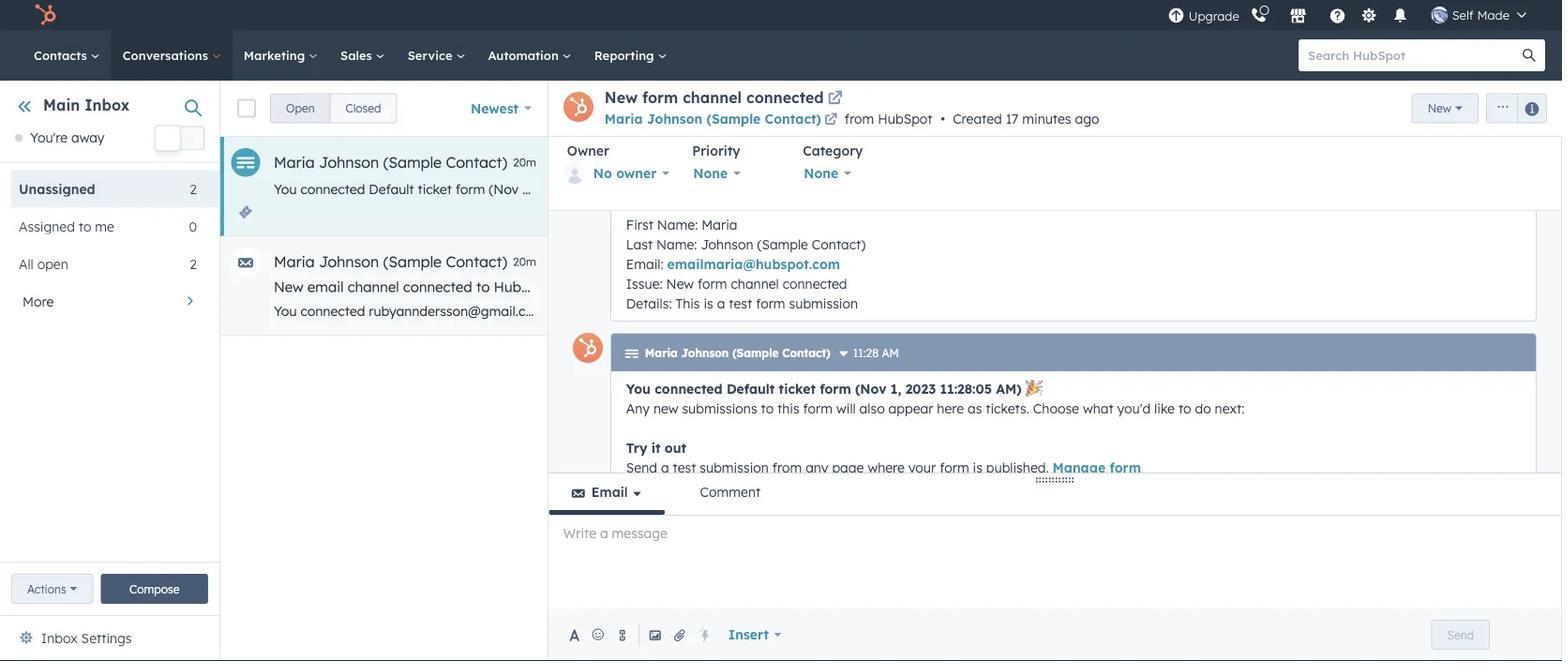 Task type: vqa. For each thing, say whether or not it's contained in the screenshot.
"Inbox" to the right
yes



Task type: describe. For each thing, give the bounding box(es) containing it.
upgrade image
[[1169, 8, 1186, 25]]

out inside try it out send a test submission from any page where your form is published. manage form
[[665, 440, 687, 456]]

what inside the form from maria johnson (sample contact) with subject (no subject) row
[[1106, 181, 1137, 197]]

test inside try it out send a test submission from any page where your form is published. manage form
[[673, 459, 696, 476]]

0 horizontal spatial inbox
[[41, 630, 78, 647]]

any inside the form from maria johnson (sample contact) with subject (no subject) row
[[649, 181, 673, 197]]

'mailto:rubyannders
[[1401, 303, 1523, 319]]

address
[[721, 303, 770, 319]]

submissions inside the form from maria johnson (sample contact) with subject (no subject) row
[[705, 181, 780, 197]]

maria johnson (sample contact) link
[[605, 111, 841, 128]]

is inside try it out send a test submission from any page where your form is published. manage form
[[973, 459, 983, 476]]

form down more info image
[[820, 380, 852, 397]]

notifications button
[[1385, 0, 1417, 30]]

help image
[[1330, 8, 1347, 25]]

<a
[[1343, 303, 1358, 319]]

last
[[627, 236, 653, 252]]

johnson inside the form from maria johnson (sample contact) with subject (no subject) row
[[319, 153, 379, 172]]

also inside you connected default ticket form (nov 1, 2023 11:28:05 am) 🎉 any new submissions to this form will also appear here as tickets. choose what you'd like to do next:
[[860, 400, 885, 417]]

search button
[[1514, 39, 1546, 71]]

new form channel connected link
[[605, 88, 847, 109]]

new inside the form from maria johnson (sample contact) with subject (no subject) row
[[676, 181, 701, 197]]

out inside the form from maria johnson (sample contact) with subject (no subject) row
[[1306, 181, 1326, 197]]

1 horizontal spatial email
[[1289, 303, 1322, 319]]

yourself
[[1216, 303, 1266, 319]]

new inside first name: maria last name: johnson (sample contact) email: emailmaria@hubspot.com issue: new form channel connected details: this is a test form submission
[[667, 275, 694, 292]]

also inside the form from maria johnson (sample contact) with subject (no subject) row
[[882, 181, 908, 197]]

incoming
[[671, 518, 728, 535]]

where
[[868, 459, 905, 476]]

1, for 🎉
[[891, 380, 902, 397]]

maria johnson (sample contact) 20m
[[274, 153, 537, 172]]

no owner button
[[564, 159, 670, 188]]

main content containing new form channel connected
[[220, 0, 1563, 661]]

manage
[[1053, 459, 1106, 476]]

link opens in a new window image inside new form channel connected link
[[828, 90, 843, 109]]

a inside row
[[1365, 181, 1373, 197]]

compose button
[[101, 574, 208, 604]]

self
[[1453, 7, 1475, 23]]

settings
[[81, 630, 132, 647]]

also inside maria johnson (sample contact) 20m new email channel connected to hubspot you connected rubyanndersson@gmail.com any new emails sent to this address will also appear here. choose what you'd like to do next:  try it out send yourself an email at <a href = 'mailto:rubyannders
[[797, 303, 822, 319]]

toolbar inside 'main content'
[[564, 143, 1547, 203]]

new button
[[1413, 93, 1479, 123]]

tickets. inside you connected default ticket form (nov 1, 2023 11:28:05 am) 🎉 any new submissions to this form will also appear here as tickets. choose what you'd like to do next:
[[986, 400, 1030, 417]]

2023 for 🎉
[[906, 380, 936, 397]]

(sample inside first name: maria last name: johnson (sample contact) email: emailmaria@hubspot.com issue: new form channel connected details: this is a test form submission
[[757, 236, 809, 252]]

connected inside first name: maria last name: johnson (sample contact) email: emailmaria@hubspot.com issue: new form channel connected details: this is a test form submission
[[783, 275, 848, 292]]

more info image
[[839, 349, 850, 360]]

next: inside the form from maria johnson (sample contact) with subject (no subject) row
[[1238, 181, 1268, 197]]

this
[[676, 295, 700, 311]]

maria inside first name: maria last name: johnson (sample contact) email: emailmaria@hubspot.com issue: new form channel connected details: this is a test form submission
[[702, 216, 738, 233]]

choose inside maria johnson (sample contact) 20m new email channel connected to hubspot you connected rubyanndersson@gmail.com any new emails sent to this address will also appear here. choose what you'd like to do next:  try it out send yourself an email at <a href = 'mailto:rubyannders
[[908, 303, 954, 319]]

upgrade
[[1189, 8, 1240, 24]]

you're
[[30, 130, 68, 146]]

hubspot link
[[23, 4, 70, 26]]

contact) inside the form from maria johnson (sample contact) with subject (no subject) row
[[446, 153, 508, 172]]

here inside you connected default ticket form (nov 1, 2023 11:28:05 am) 🎉 any new submissions to this form will also appear here as tickets. choose what you'd like to do next:
[[938, 400, 964, 417]]

0
[[189, 218, 197, 234]]

0 horizontal spatial your
[[860, 518, 888, 535]]

maria inside maria johnson (sample contact) 20m new email channel connected to hubspot you connected rubyanndersson@gmail.com any new emails sent to this address will also appear here. choose what you'd like to do next:  try it out send yourself an email at <a href = 'mailto:rubyannders
[[274, 252, 315, 271]]

2 horizontal spatial it
[[1294, 181, 1302, 197]]

send group
[[1432, 620, 1491, 650]]

it inside maria johnson (sample contact) 20m new email channel connected to hubspot you connected rubyanndersson@gmail.com any new emails sent to this address will also appear here. choose what you'd like to do next:  try it out send yourself an email at <a href = 'mailto:rubyannders
[[1145, 303, 1154, 319]]

none button for priority
[[692, 161, 753, 183]]

0 horizontal spatial email
[[308, 278, 344, 296]]

Search HubSpot search field
[[1299, 39, 1529, 71]]

email button
[[549, 474, 666, 515]]

you inside maria johnson (sample contact) 20m new email channel connected to hubspot you connected rubyanndersson@gmail.com any new emails sent to this address will also appear here. choose what you'd like to do next:  try it out send yourself an email at <a href = 'mailto:rubyannders
[[274, 303, 297, 319]]

sales
[[341, 47, 376, 63]]

🎉
[[1026, 380, 1039, 397]]

2023 for any
[[536, 181, 565, 197]]

1, for any
[[523, 181, 532, 197]]

johnson inside maria johnson (sample contact) link
[[647, 111, 703, 127]]

(sample inside new form channel connected heading
[[707, 111, 761, 127]]

(nov for 🎉
[[856, 380, 887, 397]]

email
[[592, 484, 628, 500]]

form down emailmaria@hubspot.com
[[756, 295, 786, 311]]

open
[[37, 255, 68, 272]]

emails
[[605, 303, 645, 319]]

actions button
[[11, 574, 93, 604]]

more
[[23, 293, 54, 309]]

17
[[1006, 111, 1019, 127]]

like inside the form from maria johnson (sample contact) with subject (no subject) row
[[1178, 181, 1198, 197]]

created
[[953, 111, 1003, 127]]

ticket for you connected default ticket form (nov 1, 2023 11:28:05 am) 🎉 any new submissions to this form will also appear here as tickets. choose what you'd like to do next:
[[779, 380, 816, 397]]

do inside the form from maria johnson (sample contact) with subject (no subject) row
[[1218, 181, 1234, 197]]

from inside try it out send a test submission from any page where your form is published. manage form
[[773, 459, 802, 476]]

marketing link
[[232, 30, 329, 81]]

connected inside new form channel connected link
[[747, 88, 824, 107]]

owner
[[617, 165, 657, 182]]

form down category
[[826, 181, 856, 197]]

what inside you connected default ticket form (nov 1, 2023 11:28:05 am) 🎉 any new submissions to this form will also appear here as tickets. choose what you'd like to do next:
[[1083, 400, 1114, 417]]

all
[[19, 255, 34, 272]]

reporting link
[[583, 30, 679, 81]]

am
[[882, 346, 900, 360]]

you'd inside the form from maria johnson (sample contact) with subject (no subject) row
[[1140, 181, 1174, 197]]

group inside new form channel connected heading
[[1479, 93, 1548, 123]]

compose
[[130, 582, 180, 596]]

form down comment "button"
[[732, 518, 761, 535]]

settings link
[[1358, 5, 1382, 25]]

calling icon button
[[1244, 3, 1276, 27]]

out inside maria johnson (sample contact) 20m new email channel connected to hubspot you connected rubyanndersson@gmail.com any new emails sent to this address will also appear here. choose what you'd like to do next:  try it out send yourself an email at <a href = 'mailto:rubyannders
[[1157, 303, 1178, 319]]

assign incoming form submissions to your team.
[[627, 518, 930, 535]]

maria johnson (sample contact) 20m new email channel connected to hubspot you connected rubyanndersson@gmail.com any new emails sent to this address will also appear here. choose what you'd like to do next:  try it out send yourself an email at <a href = 'mailto:rubyannders
[[274, 252, 1523, 319]]

settings image
[[1361, 8, 1378, 25]]

all open
[[19, 255, 68, 272]]

ticket for you connected default ticket form (nov 1, 2023 11:28:05 am) any new submissions to this form will also appear here as tickets. choose what you'd like to do next:  try it out  send a test submission fr
[[418, 181, 452, 197]]

appear inside the form from maria johnson (sample contact) with subject (no subject) row
[[912, 181, 956, 197]]

email:
[[627, 256, 664, 272]]

you'd
[[992, 303, 1026, 319]]

choose inside you connected default ticket form (nov 1, 2023 11:28:05 am) 🎉 any new submissions to this form will also appear here as tickets. choose what you'd like to do next:
[[1034, 400, 1080, 417]]

here.
[[874, 303, 904, 319]]

owner
[[567, 143, 610, 159]]

new form channel connected heading
[[549, 81, 1563, 137]]

will inside you connected default ticket form (nov 1, 2023 11:28:05 am) 🎉 any new submissions to this form will also appear here as tickets. choose what you'd like to do next:
[[837, 400, 856, 417]]

published.
[[987, 459, 1049, 476]]

any
[[806, 459, 829, 476]]

new inside maria johnson (sample contact) 20m new email channel connected to hubspot you connected rubyanndersson@gmail.com any new emails sent to this address will also appear here. choose what you'd like to do next:  try it out send yourself an email at <a href = 'mailto:rubyannders
[[274, 278, 304, 296]]

away
[[71, 130, 105, 146]]

at
[[1326, 303, 1339, 319]]

main
[[43, 96, 80, 114]]

fr
[[1476, 181, 1486, 197]]

what inside maria johnson (sample contact) 20m new email channel connected to hubspot you connected rubyanndersson@gmail.com any new emails sent to this address will also appear here. choose what you'd like to do next:  try it out send yourself an email at <a href = 'mailto:rubyannders
[[958, 303, 989, 319]]

form from maria johnson (sample contact) with subject (no subject) row
[[220, 137, 1486, 236]]

conversations
[[123, 47, 212, 63]]

appear inside maria johnson (sample contact) 20m new email channel connected to hubspot you connected rubyanndersson@gmail.com any new emails sent to this address will also appear here. choose what you'd like to do next:  try it out send yourself an email at <a href = 'mailto:rubyannders
[[826, 303, 871, 319]]

11:28
[[854, 346, 879, 360]]

service
[[408, 47, 456, 63]]

maria inside new form channel connected heading
[[605, 111, 643, 127]]

link opens in a new window image inside new form channel connected link
[[828, 92, 843, 107]]

comment button
[[677, 474, 784, 515]]

team.
[[891, 518, 927, 535]]

email from maria johnson (sample contact) with subject new email channel connected to hubspot row
[[220, 236, 1523, 336]]

main inbox
[[43, 96, 130, 114]]

self made button
[[1421, 0, 1539, 30]]

send inside try it out send a test submission from any page where your form is published. manage form
[[627, 459, 658, 476]]

a inside try it out send a test submission from any page where your form is published. manage form
[[661, 459, 669, 476]]

maria johnson (sample contact) inside new form channel connected heading
[[605, 111, 822, 127]]

menu containing self made
[[1167, 0, 1540, 30]]

from inside new form channel connected heading
[[845, 111, 875, 127]]

open
[[286, 101, 315, 115]]

none for category
[[804, 165, 839, 182]]

unassigned
[[19, 180, 95, 197]]

form down maria johnson (sample contact) 20m
[[456, 181, 485, 197]]

connected inside you connected default ticket form (nov 1, 2023 11:28:05 am) 🎉 any new submissions to this form will also appear here as tickets. choose what you'd like to do next:
[[655, 380, 723, 397]]

(sample down address on the left top
[[733, 346, 779, 360]]

new inside you connected default ticket form (nov 1, 2023 11:28:05 am) 🎉 any new submissions to this form will also appear here as tickets. choose what you'd like to do next:
[[654, 400, 679, 417]]

20m for maria johnson (sample contact) 20m
[[513, 155, 537, 169]]

am) for 🎉
[[996, 380, 1022, 397]]

ago
[[1076, 111, 1100, 127]]

•
[[941, 111, 946, 127]]

form up any
[[804, 400, 833, 417]]

2 vertical spatial submissions
[[765, 518, 840, 535]]

choose inside the form from maria johnson (sample contact) with subject (no subject) row
[[1056, 181, 1102, 197]]

actions
[[27, 582, 66, 596]]

default for you connected default ticket form (nov 1, 2023 11:28:05 am) any new submissions to this form will also appear here as tickets. choose what you'd like to do next:  try it out  send a test submission fr
[[369, 181, 414, 197]]

new form channel connected
[[605, 88, 824, 107]]

1 vertical spatial maria johnson (sample contact)
[[645, 346, 831, 360]]

11:28:05 for any
[[569, 181, 617, 197]]

first name: maria last name: johnson (sample contact) email: emailmaria@hubspot.com issue: new form channel connected details: this is a test form submission
[[627, 216, 866, 311]]

manage form link
[[1053, 459, 1142, 476]]

page
[[833, 459, 864, 476]]

contact) inside maria johnson (sample contact) link
[[765, 111, 822, 127]]

form up this
[[698, 275, 728, 292]]

will inside maria johnson (sample contact) 20m new email channel connected to hubspot you connected rubyanndersson@gmail.com any new emails sent to this address will also appear here. choose what you'd like to do next:  try it out send yourself an email at <a href = 'mailto:rubyannders
[[774, 303, 793, 319]]



Task type: locate. For each thing, give the bounding box(es) containing it.
(nov down newest popup button
[[489, 181, 519, 197]]

0 horizontal spatial none button
[[692, 161, 753, 183]]

submissions inside you connected default ticket form (nov 1, 2023 11:28:05 am) 🎉 any new submissions to this form will also appear here as tickets. choose what you'd like to do next:
[[682, 400, 758, 417]]

0 vertical spatial inbox
[[85, 96, 130, 114]]

marketplaces button
[[1279, 0, 1319, 30]]

johnson inside maria johnson (sample contact) 20m new email channel connected to hubspot you connected rubyanndersson@gmail.com any new emails sent to this address will also appear here. choose what you'd like to do next:  try it out send yourself an email at <a href = 'mailto:rubyannders
[[319, 252, 379, 271]]

1 vertical spatial submission
[[789, 295, 858, 311]]

1 horizontal spatial test
[[729, 295, 753, 311]]

hubspot up rubyanndersson@gmail.com
[[494, 278, 553, 296]]

ticket up any
[[779, 380, 816, 397]]

category
[[803, 143, 863, 159]]

1, inside the form from maria johnson (sample contact) with subject (no subject) row
[[523, 181, 532, 197]]

inbox up away
[[85, 96, 130, 114]]

out
[[1306, 181, 1326, 197], [1157, 303, 1178, 319], [665, 440, 687, 456]]

0 vertical spatial it
[[1294, 181, 1302, 197]]

0 vertical spatial link opens in a new window image
[[828, 92, 843, 107]]

0 horizontal spatial from
[[773, 459, 802, 476]]

channel inside maria johnson (sample contact) 20m new email channel connected to hubspot you connected rubyanndersson@gmail.com any new emails sent to this address will also appear here. choose what you'd like to do next:  try it out send yourself an email at <a href = 'mailto:rubyannders
[[348, 278, 399, 296]]

test inside first name: maria last name: johnson (sample contact) email: emailmaria@hubspot.com issue: new form channel connected details: this is a test form submission
[[729, 295, 753, 311]]

test left fr
[[1376, 181, 1400, 197]]

11:28:05 inside you connected default ticket form (nov 1, 2023 11:28:05 am) 🎉 any new submissions to this form will also appear here as tickets. choose what you'd like to do next:
[[940, 380, 992, 397]]

0 vertical spatial any
[[649, 181, 673, 197]]

try inside maria johnson (sample contact) 20m new email channel connected to hubspot you connected rubyanndersson@gmail.com any new emails sent to this address will also appear here. choose what you'd like to do next:  try it out send yourself an email at <a href = 'mailto:rubyannders
[[1123, 303, 1142, 319]]

1 vertical spatial default
[[727, 380, 775, 397]]

link opens in a new window image inside maria johnson (sample contact) link
[[825, 114, 838, 127]]

here up try it out send a test submission from any page where your form is published. manage form
[[938, 400, 964, 417]]

group down sales
[[270, 93, 397, 123]]

1 vertical spatial this
[[695, 303, 717, 319]]

test inside the form from maria johnson (sample contact) with subject (no subject) row
[[1376, 181, 1400, 197]]

form inside new form channel connected link
[[643, 88, 679, 107]]

submission left fr
[[1403, 181, 1472, 197]]

2 horizontal spatial do
[[1218, 181, 1234, 197]]

this inside maria johnson (sample contact) 20m new email channel connected to hubspot you connected rubyanndersson@gmail.com any new emails sent to this address will also appear here. choose what you'd like to do next:  try it out send yourself an email at <a href = 'mailto:rubyannders
[[695, 303, 717, 319]]

1 20m from the top
[[513, 155, 537, 169]]

11:28:05 inside the form from maria johnson (sample contact) with subject (no subject) row
[[569, 181, 617, 197]]

help button
[[1323, 0, 1354, 30]]

0 horizontal spatial test
[[673, 459, 696, 476]]

2 vertical spatial like
[[1155, 400, 1175, 417]]

0 horizontal spatial this
[[695, 303, 717, 319]]

contact) down newest
[[446, 153, 508, 172]]

sent
[[649, 303, 675, 319]]

ruby anderson image
[[1432, 7, 1449, 23]]

your
[[909, 459, 936, 476], [860, 518, 888, 535]]

2 vertical spatial it
[[652, 440, 661, 456]]

11:28:05 left 🎉
[[940, 380, 992, 397]]

=
[[1389, 303, 1397, 319]]

issue:
[[627, 275, 663, 292]]

2 down 0
[[190, 255, 197, 272]]

notifications image
[[1393, 8, 1410, 25]]

default down address on the left top
[[727, 380, 775, 397]]

submission up comment
[[700, 459, 769, 476]]

inbox left settings
[[41, 630, 78, 647]]

hubspot left •
[[878, 111, 933, 127]]

0 vertical spatial 2
[[190, 180, 197, 197]]

do inside you connected default ticket form (nov 1, 2023 11:28:05 am) 🎉 any new submissions to this form will also appear here as tickets. choose what you'd like to do next:
[[1196, 400, 1212, 417]]

connected inside the form from maria johnson (sample contact) with subject (no subject) row
[[301, 181, 365, 197]]

2 vertical spatial will
[[837, 400, 856, 417]]

any up the first
[[649, 181, 673, 197]]

1 vertical spatial hubspot
[[494, 278, 553, 296]]

submissions up comment
[[682, 400, 758, 417]]

1 vertical spatial link opens in a new window image
[[825, 114, 838, 127]]

0 vertical spatial this
[[800, 181, 822, 197]]

submissions down the priority
[[705, 181, 780, 197]]

contact) inside first name: maria last name: johnson (sample contact) email: emailmaria@hubspot.com issue: new form channel connected details: this is a test form submission
[[812, 236, 866, 252]]

details:
[[627, 295, 672, 311]]

contact) up rubyanndersson@gmail.com
[[446, 252, 508, 271]]

newest button
[[459, 90, 544, 127]]

(sample down closed button
[[383, 153, 442, 172]]

send
[[1330, 181, 1361, 197], [1182, 303, 1213, 319], [627, 459, 658, 476], [1448, 628, 1475, 642]]

1 horizontal spatial inbox
[[85, 96, 130, 114]]

new
[[605, 88, 638, 107], [1428, 101, 1452, 115], [667, 275, 694, 292], [274, 278, 304, 296]]

contact) inside maria johnson (sample contact) 20m new email channel connected to hubspot you connected rubyanndersson@gmail.com any new emails sent to this address will also appear here. choose what you'd like to do next:  try it out send yourself an email at <a href = 'mailto:rubyannders
[[446, 252, 508, 271]]

2 horizontal spatial test
[[1376, 181, 1400, 197]]

next: inside maria johnson (sample contact) 20m new email channel connected to hubspot you connected rubyanndersson@gmail.com any new emails sent to this address will also appear here. choose what you'd like to do next:  try it out send yourself an email at <a href = 'mailto:rubyannders
[[1090, 303, 1120, 319]]

form left published.
[[940, 459, 970, 476]]

like inside you connected default ticket form (nov 1, 2023 11:28:05 am) 🎉 any new submissions to this form will also appear here as tickets. choose what you'd like to do next:
[[1155, 400, 1175, 417]]

you inside the form from maria johnson (sample contact) with subject (no subject) row
[[274, 181, 297, 197]]

this
[[800, 181, 822, 197], [695, 303, 717, 319], [778, 400, 800, 417]]

0 horizontal spatial a
[[661, 459, 669, 476]]

1 vertical spatial appear
[[826, 303, 871, 319]]

johnson
[[647, 111, 703, 127], [319, 153, 379, 172], [701, 236, 754, 252], [319, 252, 379, 271], [682, 346, 729, 360]]

you inside you connected default ticket form (nov 1, 2023 11:28:05 am) 🎉 any new submissions to this form will also appear here as tickets. choose what you'd like to do next:
[[627, 380, 651, 397]]

0 vertical spatial submission
[[1403, 181, 1472, 197]]

1 horizontal spatial hubspot
[[878, 111, 933, 127]]

also right address on the left top
[[797, 303, 822, 319]]

here inside the form from maria johnson (sample contact) with subject (no subject) row
[[960, 181, 987, 197]]

2 horizontal spatial this
[[800, 181, 822, 197]]

group containing open
[[270, 93, 397, 123]]

to
[[784, 181, 797, 197], [1202, 181, 1215, 197], [79, 218, 91, 234], [476, 278, 490, 296], [679, 303, 692, 319], [1054, 303, 1066, 319], [761, 400, 774, 417], [1179, 400, 1192, 417], [844, 518, 857, 535]]

next: inside you connected default ticket form (nov 1, 2023 11:28:05 am) 🎉 any new submissions to this form will also appear here as tickets. choose what you'd like to do next:
[[1215, 400, 1245, 417]]

1 vertical spatial link opens in a new window image
[[825, 113, 838, 128]]

maria johnson (sample contact)
[[605, 111, 822, 127], [645, 346, 831, 360]]

any up the email
[[627, 400, 650, 417]]

0 vertical spatial appear
[[912, 181, 956, 197]]

appear left here.
[[826, 303, 871, 319]]

20m down newest popup button
[[513, 155, 537, 169]]

0 vertical spatial tickets.
[[1009, 181, 1053, 197]]

it inside try it out send a test submission from any page where your form is published. manage form
[[652, 440, 661, 456]]

2 vertical spatial choose
[[1034, 400, 1080, 417]]

is inside first name: maria last name: johnson (sample contact) email: emailmaria@hubspot.com issue: new form channel connected details: this is a test form submission
[[704, 295, 714, 311]]

do inside maria johnson (sample contact) 20m new email channel connected to hubspot you connected rubyanndersson@gmail.com any new emails sent to this address will also appear here. choose what you'd like to do next:  try it out send yourself an email at <a href = 'mailto:rubyannders
[[1070, 303, 1086, 319]]

as
[[991, 181, 1005, 197], [968, 400, 983, 417]]

toolbar containing owner
[[564, 143, 1547, 203]]

1 group from the left
[[270, 93, 397, 123]]

automation link
[[477, 30, 583, 81]]

0 vertical spatial as
[[991, 181, 1005, 197]]

you connected default ticket form (nov 1, 2023 11:28:05 am) any new submissions to this form will also appear here as tickets. choose what you'd like to do next:  try it out  send a test submission fr
[[274, 181, 1486, 197]]

2023 up try it out send a test submission from any page where your form is published. manage form
[[906, 380, 936, 397]]

11:28:05 down owner
[[569, 181, 617, 197]]

0 horizontal spatial will
[[774, 303, 793, 319]]

ticket down maria johnson (sample contact) 20m
[[418, 181, 452, 197]]

group
[[270, 93, 397, 123], [1479, 93, 1548, 123]]

0 vertical spatial like
[[1178, 181, 1198, 197]]

contact) down you connected default ticket form (nov 1, 2023 11:28:05 am) any new submissions to this form will also appear here as tickets. choose what you'd like to do next:  try it out  send a test submission fr
[[812, 236, 866, 252]]

do
[[1218, 181, 1234, 197], [1070, 303, 1086, 319], [1196, 400, 1212, 417]]

2 for unassigned
[[190, 180, 197, 197]]

1 vertical spatial am)
[[996, 380, 1022, 397]]

1 none button from the left
[[692, 161, 753, 183]]

default down maria johnson (sample contact) 20m
[[369, 181, 414, 197]]

search image
[[1524, 49, 1537, 62]]

row group
[[220, 137, 1523, 336]]

newest
[[471, 100, 519, 116]]

Closed button
[[330, 93, 397, 123]]

none down category
[[804, 165, 839, 182]]

0 horizontal spatial 11:28:05
[[569, 181, 617, 197]]

2
[[190, 180, 197, 197], [190, 255, 197, 272]]

maria johnson (sample contact) down address on the left top
[[645, 346, 831, 360]]

am) inside the form from maria johnson (sample contact) with subject (no subject) row
[[621, 181, 645, 197]]

1 horizontal spatial submission
[[789, 295, 858, 311]]

me
[[95, 218, 114, 234]]

emailmaria@hubspot.com
[[668, 256, 841, 272]]

email
[[308, 278, 344, 296], [1289, 303, 1322, 319]]

priority
[[692, 143, 741, 159]]

appear
[[912, 181, 956, 197], [826, 303, 871, 319], [889, 400, 934, 417]]

1 horizontal spatial from
[[845, 111, 875, 127]]

minutes
[[1023, 111, 1072, 127]]

1 vertical spatial is
[[973, 459, 983, 476]]

hubspot image
[[34, 4, 56, 26]]

will inside the form from maria johnson (sample contact) with subject (no subject) row
[[859, 181, 879, 197]]

1 vertical spatial what
[[958, 303, 989, 319]]

none down the priority
[[693, 165, 728, 182]]

11:28:05 for 🎉
[[940, 380, 992, 397]]

0 vertical spatial default
[[369, 181, 414, 197]]

from left any
[[773, 459, 802, 476]]

1, left no
[[523, 181, 532, 197]]

0 vertical spatial next:
[[1238, 181, 1268, 197]]

submission up more info image
[[789, 295, 858, 311]]

reporting
[[595, 47, 658, 63]]

your right where
[[909, 459, 936, 476]]

1 horizontal spatial (nov
[[856, 380, 887, 397]]

will down more info image
[[837, 400, 856, 417]]

send inside button
[[1448, 628, 1475, 642]]

here down created
[[960, 181, 987, 197]]

am) right no
[[621, 181, 645, 197]]

2 vertical spatial what
[[1083, 400, 1114, 417]]

20m up rubyanndersson@gmail.com
[[513, 255, 537, 269]]

(sample inside maria johnson (sample contact) 20m new email channel connected to hubspot you connected rubyanndersson@gmail.com any new emails sent to this address will also appear here. choose what you'd like to do next:  try it out send yourself an email at <a href = 'mailto:rubyannders
[[383, 252, 442, 271]]

am) for any
[[621, 181, 645, 197]]

2 vertical spatial next:
[[1215, 400, 1245, 417]]

first
[[627, 216, 654, 233]]

20m inside maria johnson (sample contact) 20m
[[513, 155, 537, 169]]

1 vertical spatial 1,
[[891, 380, 902, 397]]

submission inside first name: maria last name: johnson (sample contact) email: emailmaria@hubspot.com issue: new form channel connected details: this is a test form submission
[[789, 295, 858, 311]]

name: right last
[[657, 236, 698, 252]]

2 up 0
[[190, 180, 197, 197]]

2 none from the left
[[804, 165, 839, 182]]

0 horizontal spatial default
[[369, 181, 414, 197]]

20m for maria johnson (sample contact) 20m new email channel connected to hubspot you connected rubyanndersson@gmail.com any new emails sent to this address will also appear here. choose what you'd like to do next:  try it out send yourself an email at <a href = 'mailto:rubyannders
[[513, 255, 537, 269]]

choose right here.
[[908, 303, 954, 319]]

ticket inside you connected default ticket form (nov 1, 2023 11:28:05 am) 🎉 any new submissions to this form will also appear here as tickets. choose what you'd like to do next:
[[779, 380, 816, 397]]

1 vertical spatial next:
[[1090, 303, 1120, 319]]

0 horizontal spatial like
[[1029, 303, 1050, 319]]

this inside you connected default ticket form (nov 1, 2023 11:28:05 am) 🎉 any new submissions to this form will also appear here as tickets. choose what you'd like to do next:
[[778, 400, 800, 417]]

1 horizontal spatial as
[[991, 181, 1005, 197]]

2 horizontal spatial a
[[1365, 181, 1373, 197]]

choose down 'ago'
[[1056, 181, 1102, 197]]

new inside maria johnson (sample contact) 20m new email channel connected to hubspot you connected rubyanndersson@gmail.com any new emails sent to this address will also appear here. choose what you'd like to do next:  try it out send yourself an email at <a href = 'mailto:rubyannders
[[577, 303, 601, 319]]

1 vertical spatial inbox
[[41, 630, 78, 647]]

1 none from the left
[[693, 165, 728, 182]]

2023 left no
[[536, 181, 565, 197]]

1 vertical spatial like
[[1029, 303, 1050, 319]]

appear up try it out send a test submission from any page where your form is published. manage form
[[889, 400, 934, 417]]

closed
[[346, 101, 381, 115]]

0 vertical spatial out
[[1306, 181, 1326, 197]]

href
[[1361, 303, 1386, 319]]

no owner
[[594, 165, 657, 182]]

1, down am on the right of page
[[891, 380, 902, 397]]

assigned to me
[[19, 218, 114, 234]]

2 vertical spatial this
[[778, 400, 800, 417]]

you for you connected default ticket form (nov 1, 2023 11:28:05 am) any new submissions to this form will also appear here as tickets. choose what you'd like to do next:  try it out  send a test submission fr
[[274, 181, 297, 197]]

tickets. inside the form from maria johnson (sample contact) with subject (no subject) row
[[1009, 181, 1053, 197]]

try it out send a test submission from any page where your form is published. manage form
[[627, 440, 1142, 476]]

contacts
[[34, 47, 91, 63]]

2 vertical spatial try
[[627, 440, 648, 456]]

insert button
[[717, 616, 794, 654]]

2 2 from the top
[[190, 255, 197, 272]]

channel inside first name: maria last name: johnson (sample contact) email: emailmaria@hubspot.com issue: new form channel connected details: this is a test form submission
[[731, 275, 779, 292]]

choose down 🎉
[[1034, 400, 1080, 417]]

20m inside maria johnson (sample contact) 20m new email channel connected to hubspot you connected rubyanndersson@gmail.com any new emails sent to this address will also appear here. choose what you'd like to do next:  try it out send yourself an email at <a href = 'mailto:rubyannders
[[513, 255, 537, 269]]

self made
[[1453, 7, 1510, 23]]

(nov for any
[[489, 181, 519, 197]]

1 vertical spatial also
[[797, 303, 822, 319]]

hubspot inside maria johnson (sample contact) 20m new email channel connected to hubspot you connected rubyanndersson@gmail.com any new emails sent to this address will also appear here. choose what you'd like to do next:  try it out send yourself an email at <a href = 'mailto:rubyannders
[[494, 278, 553, 296]]

new inside popup button
[[1428, 101, 1452, 115]]

2 horizontal spatial out
[[1306, 181, 1326, 197]]

will right address on the left top
[[774, 303, 793, 319]]

test up incoming
[[673, 459, 696, 476]]

send inside maria johnson (sample contact) 20m new email channel connected to hubspot you connected rubyanndersson@gmail.com any new emails sent to this address will also appear here. choose what you'd like to do next:  try it out send yourself an email at <a href = 'mailto:rubyannders
[[1182, 303, 1213, 319]]

2 vertical spatial you
[[627, 380, 651, 397]]

1 horizontal spatial none
[[804, 165, 839, 182]]

am) left 🎉
[[996, 380, 1022, 397]]

name: right the first
[[657, 216, 698, 233]]

connected
[[747, 88, 824, 107], [301, 181, 365, 197], [783, 275, 848, 292], [403, 278, 473, 296], [301, 303, 365, 319], [655, 380, 723, 397]]

from
[[845, 111, 875, 127], [773, 459, 802, 476]]

test
[[1376, 181, 1400, 197], [729, 295, 753, 311], [673, 459, 696, 476]]

contact) up category
[[765, 111, 822, 127]]

1 vertical spatial your
[[860, 518, 888, 535]]

(nov down 11:28
[[856, 380, 887, 397]]

1 horizontal spatial group
[[1479, 93, 1548, 123]]

11:28 am
[[854, 346, 900, 360]]

1 vertical spatial from
[[773, 459, 802, 476]]

0 vertical spatial here
[[960, 181, 987, 197]]

marketing
[[244, 47, 309, 63]]

none
[[693, 165, 728, 182], [804, 165, 839, 182]]

2023
[[536, 181, 565, 197], [906, 380, 936, 397]]

0 horizontal spatial (nov
[[489, 181, 519, 197]]

you for you connected default ticket form (nov 1, 2023 11:28:05 am) 🎉 any new submissions to this form will also appear here as tickets. choose what you'd like to do next:
[[627, 380, 651, 397]]

contact) left more info image
[[783, 346, 831, 360]]

you're away image
[[15, 134, 23, 142]]

0 horizontal spatial out
[[665, 440, 687, 456]]

menu
[[1167, 0, 1540, 30]]

submission inside the form from maria johnson (sample contact) with subject (no subject) row
[[1403, 181, 1472, 197]]

tickets. down 🎉
[[986, 400, 1030, 417]]

try
[[1272, 181, 1290, 197], [1123, 303, 1142, 319], [627, 440, 648, 456]]

1 vertical spatial try
[[1123, 303, 1142, 319]]

from hubspot
[[845, 111, 933, 127]]

from up category
[[845, 111, 875, 127]]

row group containing maria johnson (sample contact)
[[220, 137, 1523, 336]]

also down from hubspot at the right top of the page
[[882, 181, 908, 197]]

1 vertical spatial email
[[1289, 303, 1322, 319]]

appear down •
[[912, 181, 956, 197]]

tickets. down the • created 17 minutes ago
[[1009, 181, 1053, 197]]

this inside the form from maria johnson (sample contact) with subject (no subject) row
[[800, 181, 822, 197]]

calling icon image
[[1251, 7, 1268, 24]]

like inside maria johnson (sample contact) 20m new email channel connected to hubspot you connected rubyanndersson@gmail.com any new emails sent to this address will also appear here. choose what you'd like to do next:  try it out send yourself an email at <a href = 'mailto:rubyannders
[[1029, 303, 1050, 319]]

link opens in a new window image inside maria johnson (sample contact) link
[[825, 113, 838, 128]]

will down category
[[859, 181, 879, 197]]

submissions
[[705, 181, 780, 197], [682, 400, 758, 417], [765, 518, 840, 535]]

submissions down any
[[765, 518, 840, 535]]

1 vertical spatial you
[[274, 303, 297, 319]]

20m
[[513, 155, 537, 169], [513, 255, 537, 269]]

service link
[[397, 30, 477, 81]]

as inside the form from maria johnson (sample contact) with subject (no subject) row
[[991, 181, 1005, 197]]

0 vertical spatial choose
[[1056, 181, 1102, 197]]

1 vertical spatial out
[[1157, 303, 1178, 319]]

will
[[859, 181, 879, 197], [774, 303, 793, 319], [837, 400, 856, 417]]

2 20m from the top
[[513, 255, 537, 269]]

none button for category
[[803, 161, 864, 183]]

conversations link
[[111, 30, 232, 81]]

any inside maria johnson (sample contact) 20m new email channel connected to hubspot you connected rubyanndersson@gmail.com any new emails sent to this address will also appear here. choose what you'd like to do next:  try it out send yourself an email at <a href = 'mailto:rubyannders
[[549, 303, 573, 319]]

main content
[[220, 0, 1563, 661]]

1 name: from the top
[[657, 216, 698, 233]]

marketplaces image
[[1291, 8, 1308, 25]]

(sample up rubyanndersson@gmail.com
[[383, 252, 442, 271]]

emailmaria@hubspot.com link
[[668, 256, 841, 272]]

group down search button
[[1479, 93, 1548, 123]]

you're away
[[30, 130, 105, 146]]

link opens in a new window image
[[828, 92, 843, 107], [825, 113, 838, 128]]

form right the manage
[[1110, 459, 1142, 476]]

1 vertical spatial will
[[774, 303, 793, 319]]

maria johnson (sample contact) down the 'new form channel connected'
[[605, 111, 822, 127]]

2 for all open
[[190, 255, 197, 272]]

a
[[1365, 181, 1373, 197], [717, 295, 726, 311], [661, 459, 669, 476]]

am) inside you connected default ticket form (nov 1, 2023 11:28:05 am) 🎉 any new submissions to this form will also appear here as tickets. choose what you'd like to do next:
[[996, 380, 1022, 397]]

11:28:05
[[569, 181, 617, 197], [940, 380, 992, 397]]

a inside first name: maria last name: johnson (sample contact) email: emailmaria@hubspot.com issue: new form channel connected details: this is a test form submission
[[717, 295, 726, 311]]

1 vertical spatial name:
[[657, 236, 698, 252]]

0 horizontal spatial try
[[627, 440, 648, 456]]

channel down emailmaria@hubspot.com
[[731, 275, 779, 292]]

2023 inside the form from maria johnson (sample contact) with subject (no subject) row
[[536, 181, 565, 197]]

appear inside you connected default ticket form (nov 1, 2023 11:28:05 am) 🎉 any new submissions to this form will also appear here as tickets. choose what you'd like to do next:
[[889, 400, 934, 417]]

ticket inside the form from maria johnson (sample contact) with subject (no subject) row
[[418, 181, 452, 197]]

0 horizontal spatial hubspot
[[494, 278, 553, 296]]

an
[[1269, 303, 1285, 319]]

also up try it out send a test submission from any page where your form is published. manage form
[[860, 400, 885, 417]]

(nov inside the form from maria johnson (sample contact) with subject (no subject) row
[[489, 181, 519, 197]]

no
[[594, 165, 613, 182]]

1 horizontal spatial do
[[1196, 400, 1212, 417]]

default inside the form from maria johnson (sample contact) with subject (no subject) row
[[369, 181, 414, 197]]

your left team. on the right bottom of page
[[860, 518, 888, 535]]

channel
[[683, 88, 742, 107], [731, 275, 779, 292], [348, 278, 399, 296]]

1 vertical spatial 20m
[[513, 255, 537, 269]]

1 vertical spatial new
[[577, 303, 601, 319]]

form down reporting 'link'
[[643, 88, 679, 107]]

automation
[[488, 47, 563, 63]]

2 vertical spatial out
[[665, 440, 687, 456]]

1 vertical spatial do
[[1070, 303, 1086, 319]]

1 vertical spatial 11:28:05
[[940, 380, 992, 397]]

submission
[[1403, 181, 1472, 197], [789, 295, 858, 311], [700, 459, 769, 476]]

0 horizontal spatial group
[[270, 93, 397, 123]]

0 vertical spatial try
[[1272, 181, 1290, 197]]

next:
[[1238, 181, 1268, 197], [1090, 303, 1120, 319], [1215, 400, 1245, 417]]

submission inside try it out send a test submission from any page where your form is published. manage form
[[700, 459, 769, 476]]

your inside try it out send a test submission from any page where your form is published. manage form
[[909, 459, 936, 476]]

none button down the priority
[[692, 161, 753, 183]]

try inside try it out send a test submission from any page where your form is published. manage form
[[627, 440, 648, 456]]

any left emails
[[549, 303, 573, 319]]

Open button
[[270, 93, 331, 123]]

any inside you connected default ticket form (nov 1, 2023 11:28:05 am) 🎉 any new submissions to this form will also appear here as tickets. choose what you'd like to do next:
[[627, 400, 650, 417]]

comment
[[700, 484, 761, 500]]

2 group from the left
[[1479, 93, 1548, 123]]

none button down category
[[803, 161, 864, 183]]

sales link
[[329, 30, 397, 81]]

1, inside you connected default ticket form (nov 1, 2023 11:28:05 am) 🎉 any new submissions to this form will also appear here as tickets. choose what you'd like to do next:
[[891, 380, 902, 397]]

2 vertical spatial submission
[[700, 459, 769, 476]]

you'd inside you connected default ticket form (nov 1, 2023 11:28:05 am) 🎉 any new submissions to this form will also appear here as tickets. choose what you'd like to do next:
[[1118, 400, 1151, 417]]

toolbar
[[564, 143, 1547, 203]]

1 vertical spatial choose
[[908, 303, 954, 319]]

(sample up emailmaria@hubspot.com
[[757, 236, 809, 252]]

0 vertical spatial you
[[274, 181, 297, 197]]

is right this
[[704, 295, 714, 311]]

inbox settings
[[41, 630, 132, 647]]

you
[[274, 181, 297, 197], [274, 303, 297, 319], [627, 380, 651, 397]]

1 horizontal spatial none button
[[803, 161, 864, 183]]

1 vertical spatial 2023
[[906, 380, 936, 397]]

0 horizontal spatial is
[[704, 295, 714, 311]]

(nov inside you connected default ticket form (nov 1, 2023 11:28:05 am) 🎉 any new submissions to this form will also appear here as tickets. choose what you'd like to do next:
[[856, 380, 887, 397]]

2 name: from the top
[[657, 236, 698, 252]]

send button
[[1432, 620, 1491, 650]]

test down emailmaria@hubspot.com link
[[729, 295, 753, 311]]

default for you connected default ticket form (nov 1, 2023 11:28:05 am) 🎉 any new submissions to this form will also appear here as tickets. choose what you'd like to do next:
[[727, 380, 775, 397]]

1 vertical spatial any
[[549, 303, 573, 319]]

0 vertical spatial ticket
[[418, 181, 452, 197]]

• created 17 minutes ago
[[941, 111, 1100, 127]]

is left published.
[[973, 459, 983, 476]]

2 vertical spatial do
[[1196, 400, 1212, 417]]

link opens in a new window image
[[828, 90, 843, 109], [825, 114, 838, 127]]

0 vertical spatial maria johnson (sample contact)
[[605, 111, 822, 127]]

0 vertical spatial do
[[1218, 181, 1234, 197]]

as inside you connected default ticket form (nov 1, 2023 11:28:05 am) 🎉 any new submissions to this form will also appear here as tickets. choose what you'd like to do next:
[[968, 400, 983, 417]]

assigned
[[19, 218, 75, 234]]

1 horizontal spatial a
[[717, 295, 726, 311]]

2 none button from the left
[[803, 161, 864, 183]]

2 horizontal spatial will
[[859, 181, 879, 197]]

channel up rubyanndersson@gmail.com
[[348, 278, 399, 296]]

johnson inside first name: maria last name: johnson (sample contact) email: emailmaria@hubspot.com issue: new form channel connected details: this is a test form submission
[[701, 236, 754, 252]]

send inside the form from maria johnson (sample contact) with subject (no subject) row
[[1330, 181, 1361, 197]]

1 2 from the top
[[190, 180, 197, 197]]

channel up maria johnson (sample contact) link
[[683, 88, 742, 107]]

(sample down new form channel connected link
[[707, 111, 761, 127]]

1 horizontal spatial ticket
[[779, 380, 816, 397]]

hubspot inside new form channel connected heading
[[878, 111, 933, 127]]

it
[[1294, 181, 1302, 197], [1145, 303, 1154, 319], [652, 440, 661, 456]]

none for priority
[[693, 165, 728, 182]]

1 vertical spatial (nov
[[856, 380, 887, 397]]



